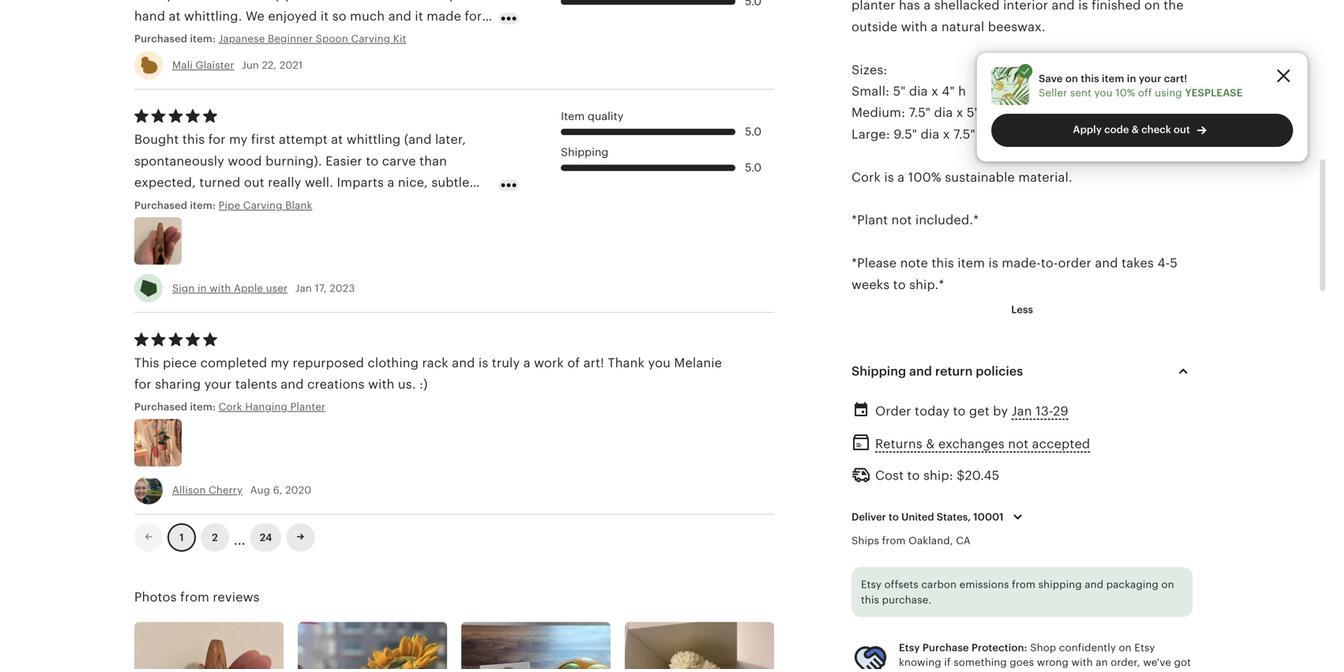 Task type: vqa. For each thing, say whether or not it's contained in the screenshot.
Carrie
no



Task type: describe. For each thing, give the bounding box(es) containing it.
0 vertical spatial with
[[210, 282, 231, 294]]

bought
[[134, 132, 179, 147]]

item: for pipe
[[190, 199, 216, 211]]

view details of this review photo by allison cherry image
[[134, 419, 182, 466]]

purchase.
[[882, 594, 932, 606]]

(and
[[404, 132, 432, 147]]

1 vertical spatial h
[[983, 106, 991, 120]]

2 horizontal spatial a
[[898, 170, 905, 184]]

hanging
[[245, 401, 288, 413]]

0 vertical spatial &
[[1132, 124, 1139, 135]]

in inside save on this item in your cart! seller sent you 10% off using yesplease
[[1127, 73, 1136, 84]]

medium:
[[852, 106, 905, 120]]

later,
[[435, 132, 466, 147]]

burning).
[[266, 154, 322, 168]]

deliver to united states, 10001
[[852, 511, 1004, 523]]

sharing
[[155, 377, 201, 391]]

us.
[[398, 377, 416, 391]]

art!
[[584, 356, 604, 370]]

aug
[[250, 484, 270, 496]]

talents
[[235, 377, 277, 391]]

returns & exchanges not accepted
[[875, 437, 1090, 451]]

piece
[[163, 356, 197, 370]]

mali glaister jun 22, 2021
[[172, 59, 303, 71]]

apply code & check out link
[[992, 114, 1293, 147]]

purchased for purchased item: japanese beginner spoon carving kit
[[134, 33, 187, 45]]

returns
[[875, 437, 923, 451]]

2 vertical spatial h
[[979, 127, 987, 141]]

united
[[901, 511, 934, 523]]

really
[[268, 175, 301, 190]]

100%
[[908, 170, 942, 184]]

thank
[[608, 356, 645, 370]]

2021
[[280, 59, 303, 71]]

accepted
[[1032, 437, 1090, 451]]

with inside the this piece completed my repurposed clothing rack and is truly a work of art! thank you melanie for sharing your talents and creations with us. :)
[[368, 377, 395, 391]]

expected,
[[134, 175, 196, 190]]

user
[[266, 282, 288, 294]]

sizes:
[[852, 63, 888, 77]]

by
[[993, 404, 1008, 418]]

view details of this review photo by sign in with apple user image
[[134, 217, 182, 265]]

pipe carving blank link
[[219, 198, 432, 212]]

confidently
[[1059, 642, 1116, 654]]

2
[[212, 532, 218, 543]]

save on this item in your cart! seller sent you 10% off using yesplease
[[1039, 73, 1243, 99]]

flavour
[[209, 197, 252, 211]]

on inside shop confidently on etsy knowing if something goes wrong with an order, we've go
[[1119, 642, 1132, 654]]

purchased item: cork hanging planter
[[134, 401, 326, 413]]

an
[[1096, 656, 1108, 668]]

on inside etsy offsets carbon emissions from shipping and packaging on this purchase.
[[1162, 579, 1174, 591]]

1
[[180, 532, 184, 543]]

included.*
[[916, 213, 979, 227]]

seller
[[1039, 87, 1067, 99]]

order today to get by jan 13-29
[[875, 404, 1069, 418]]

to right cost
[[907, 469, 920, 483]]

6,
[[273, 484, 282, 496]]

ship:
[[924, 469, 953, 483]]

22,
[[262, 59, 277, 71]]

photos
[[134, 590, 177, 604]]

17,
[[315, 282, 327, 294]]

…
[[234, 526, 245, 549]]

this inside save on this item in your cart! seller sent you 10% off using yesplease
[[1081, 73, 1099, 84]]

allison cherry link
[[172, 484, 243, 496]]

get
[[969, 404, 990, 418]]

jan for 13-
[[1012, 404, 1032, 418]]

2020
[[285, 484, 311, 496]]

0 vertical spatial carving
[[351, 33, 390, 45]]

4"
[[942, 84, 955, 98]]

etsy for etsy purchase protection:
[[899, 642, 920, 654]]

0 vertical spatial h
[[958, 84, 966, 98]]

cork hanging planter link
[[219, 400, 539, 414]]

sent
[[1070, 87, 1092, 99]]

with inside shop confidently on etsy knowing if something goes wrong with an order, we've go
[[1072, 656, 1093, 668]]

10001
[[973, 511, 1004, 523]]

0 vertical spatial cork
[[852, 170, 881, 184]]

knowing
[[899, 656, 942, 668]]

etsy purchase protection:
[[899, 642, 1028, 654]]

using
[[1155, 87, 1182, 99]]

jan 13-29 button
[[1012, 400, 1069, 423]]

*plant not included.*
[[852, 213, 979, 227]]

2 vertical spatial x
[[943, 127, 950, 141]]

first
[[251, 132, 275, 147]]

your inside save on this item in your cart! seller sent you 10% off using yesplease
[[1139, 73, 1162, 84]]

0 horizontal spatial 5"
[[893, 84, 906, 98]]

order
[[1058, 256, 1092, 270]]

& inside button
[[926, 437, 935, 451]]

allison
[[172, 484, 206, 496]]

attempt
[[279, 132, 328, 147]]

subtle
[[432, 175, 470, 190]]

and inside dropdown button
[[909, 364, 932, 379]]

on inside save on this item in your cart! seller sent you 10% off using yesplease
[[1066, 73, 1078, 84]]

offsets
[[885, 579, 919, 591]]

1 link
[[167, 523, 196, 552]]

*plant
[[852, 213, 888, 227]]

20.45
[[965, 469, 1000, 483]]

cherry
[[209, 484, 243, 496]]

melanie
[[674, 356, 722, 370]]

1 horizontal spatial 7.5"
[[954, 127, 975, 141]]

item for in
[[1102, 73, 1125, 84]]

at
[[331, 132, 343, 147]]

shop confidently on etsy knowing if something goes wrong with an order, we've go
[[899, 642, 1191, 669]]

this inside etsy offsets carbon emissions from shipping and packaging on this purchase.
[[861, 594, 879, 606]]

5.0 for item quality
[[745, 126, 762, 138]]

we've
[[1143, 656, 1171, 668]]

mali
[[172, 59, 193, 71]]

and inside the *please note this item is made-to-order and takes 4-5 weeks to ship.*
[[1095, 256, 1118, 270]]

purchased for purchased item: cork hanging planter
[[134, 401, 187, 413]]

ship.*
[[909, 278, 945, 292]]

is inside the *please note this item is made-to-order and takes 4-5 weeks to ship.*
[[989, 256, 999, 270]]

2 vertical spatial dia
[[921, 127, 940, 141]]

etsy inside shop confidently on etsy knowing if something goes wrong with an order, we've go
[[1135, 642, 1155, 654]]

1 vertical spatial carving
[[243, 199, 282, 211]]

this
[[134, 356, 159, 370]]

my for completed
[[271, 356, 289, 370]]

small:
[[852, 84, 890, 98]]

purchased for purchased item: pipe carving blank
[[134, 199, 187, 211]]

my for for
[[229, 132, 248, 147]]

rack
[[422, 356, 449, 370]]

today
[[915, 404, 950, 418]]



Task type: locate. For each thing, give the bounding box(es) containing it.
dia
[[909, 84, 928, 98], [934, 106, 953, 120], [921, 127, 940, 141]]

apple
[[234, 282, 263, 294]]

nice,
[[398, 175, 428, 190]]

jan for 17,
[[295, 282, 312, 294]]

7.5" up cork is a 100% sustainable material. at the right top
[[954, 127, 975, 141]]

1 vertical spatial your
[[204, 377, 232, 391]]

1 horizontal spatial my
[[271, 356, 289, 370]]

2 5.0 from the top
[[745, 162, 762, 174]]

2 purchased from the top
[[134, 199, 187, 211]]

this left the purchase.
[[861, 594, 879, 606]]

allison cherry aug 6, 2020
[[172, 484, 311, 496]]

:)
[[419, 377, 428, 391]]

my inside the this piece completed my repurposed clothing rack and is truly a work of art! thank you melanie for sharing your talents and creations with us. :)
[[271, 356, 289, 370]]

not inside button
[[1008, 437, 1029, 451]]

etsy
[[861, 579, 882, 591], [899, 642, 920, 654], [1135, 642, 1155, 654]]

1 vertical spatial x
[[957, 106, 963, 120]]

a right truly
[[523, 356, 531, 370]]

4-
[[1158, 256, 1170, 270]]

0 vertical spatial is
[[884, 170, 894, 184]]

for inside bought this for my first attempt at whittling (and later, spontaneously wood burning). easier to carve than expected, turned out really well. imparts a nice, subtle almost bbq flavour to the smoke.
[[208, 132, 226, 147]]

1 horizontal spatial is
[[884, 170, 894, 184]]

0 vertical spatial item:
[[190, 33, 216, 45]]

you right thank
[[648, 356, 671, 370]]

this up "ship.*"
[[932, 256, 954, 270]]

shipping inside "shipping and return policies" dropdown button
[[852, 364, 906, 379]]

from right photos on the left bottom of page
[[180, 590, 209, 604]]

dia left 4"
[[909, 84, 928, 98]]

from for oakland,
[[882, 535, 906, 547]]

1 vertical spatial item:
[[190, 199, 216, 211]]

your up off
[[1139, 73, 1162, 84]]

0 horizontal spatial x
[[932, 84, 938, 98]]

1 horizontal spatial in
[[1127, 73, 1136, 84]]

0 vertical spatial 5.0
[[745, 126, 762, 138]]

you inside save on this item in your cart! seller sent you 10% off using yesplease
[[1095, 87, 1113, 99]]

1 horizontal spatial with
[[368, 377, 395, 391]]

0 horizontal spatial item
[[958, 256, 985, 270]]

not
[[892, 213, 912, 227], [1008, 437, 1029, 451]]

etsy up knowing
[[899, 642, 920, 654]]

1 vertical spatial 5.0
[[745, 162, 762, 174]]

this piece completed my repurposed clothing rack and is truly a work of art! thank you melanie for sharing your talents and creations with us. :)
[[134, 356, 722, 391]]

my up wood
[[229, 132, 248, 147]]

shipping
[[561, 146, 609, 158], [852, 364, 906, 379]]

than
[[420, 154, 447, 168]]

0 horizontal spatial not
[[892, 213, 912, 227]]

carving down "really"
[[243, 199, 282, 211]]

for down this
[[134, 377, 152, 391]]

easier
[[326, 154, 362, 168]]

sustainable
[[945, 170, 1015, 184]]

0 horizontal spatial in
[[198, 282, 207, 294]]

ships
[[852, 535, 879, 547]]

japanese
[[219, 33, 265, 45]]

x right 9.5"
[[943, 127, 950, 141]]

item quality
[[561, 110, 624, 122]]

wood
[[228, 154, 262, 168]]

turned
[[199, 175, 241, 190]]

exchanges
[[939, 437, 1005, 451]]

your up the purchased item: cork hanging planter in the bottom left of the page
[[204, 377, 232, 391]]

clothing
[[368, 356, 419, 370]]

photos from reviews
[[134, 590, 260, 604]]

1 vertical spatial on
[[1162, 579, 1174, 591]]

24
[[260, 532, 272, 543]]

to down whittling
[[366, 154, 379, 168]]

0 horizontal spatial you
[[648, 356, 671, 370]]

spoon
[[316, 33, 348, 45]]

and inside etsy offsets carbon emissions from shipping and packaging on this purchase.
[[1085, 579, 1104, 591]]

0 horizontal spatial your
[[204, 377, 232, 391]]

item: left the pipe
[[190, 199, 216, 211]]

0 horizontal spatial cork
[[219, 401, 242, 413]]

2 horizontal spatial etsy
[[1135, 642, 1155, 654]]

1 horizontal spatial a
[[523, 356, 531, 370]]

reviews
[[213, 590, 260, 604]]

and up "planter"
[[281, 377, 304, 391]]

off
[[1138, 87, 1152, 99]]

oakland,
[[909, 535, 953, 547]]

1 5.0 from the top
[[745, 126, 762, 138]]

your inside the this piece completed my repurposed clothing rack and is truly a work of art! thank you melanie for sharing your talents and creations with us. :)
[[204, 377, 232, 391]]

1 vertical spatial 7.5"
[[954, 127, 975, 141]]

1 horizontal spatial you
[[1095, 87, 1113, 99]]

for inside the this piece completed my repurposed clothing rack and is truly a work of art! thank you melanie for sharing your talents and creations with us. :)
[[134, 377, 152, 391]]

from right ships at the bottom right of the page
[[882, 535, 906, 547]]

0 horizontal spatial 7.5"
[[909, 106, 931, 120]]

your
[[1139, 73, 1162, 84], [204, 377, 232, 391]]

1 vertical spatial in
[[198, 282, 207, 294]]

deliver to united states, 10001 button
[[840, 501, 1039, 534]]

out right check on the top right of the page
[[1174, 124, 1190, 135]]

and left return
[[909, 364, 932, 379]]

bought this for my first attempt at whittling (and later, spontaneously wood burning). easier to carve than expected, turned out really well. imparts a nice, subtle almost bbq flavour to the smoke.
[[134, 132, 470, 211]]

5
[[1170, 256, 1178, 270]]

for up turned
[[208, 132, 226, 147]]

item
[[1102, 73, 1125, 84], [958, 256, 985, 270]]

2 horizontal spatial with
[[1072, 656, 1093, 668]]

cork is a 100% sustainable material.
[[852, 170, 1073, 184]]

beginner
[[268, 33, 313, 45]]

item: up mali glaister link
[[190, 33, 216, 45]]

a left 100%
[[898, 170, 905, 184]]

1 horizontal spatial cork
[[852, 170, 881, 184]]

apply code & check out
[[1073, 124, 1190, 135]]

carving left kit
[[351, 33, 390, 45]]

1 horizontal spatial carving
[[351, 33, 390, 45]]

purchased
[[134, 33, 187, 45], [134, 199, 187, 211], [134, 401, 187, 413]]

cart!
[[1164, 73, 1188, 84]]

jan
[[295, 282, 312, 294], [1012, 404, 1032, 418]]

is left truly
[[479, 356, 488, 370]]

0 vertical spatial jan
[[295, 282, 312, 294]]

0 vertical spatial not
[[892, 213, 912, 227]]

work
[[534, 356, 564, 370]]

0 vertical spatial item
[[1102, 73, 1125, 84]]

2023
[[330, 282, 355, 294]]

1 vertical spatial jan
[[1012, 404, 1032, 418]]

0 vertical spatial your
[[1139, 73, 1162, 84]]

my up talents
[[271, 356, 289, 370]]

item: for cork
[[190, 401, 216, 413]]

is left 100%
[[884, 170, 894, 184]]

0 vertical spatial on
[[1066, 73, 1078, 84]]

0 vertical spatial you
[[1095, 87, 1113, 99]]

carve
[[382, 154, 416, 168]]

& right returns
[[926, 437, 935, 451]]

0 horizontal spatial carving
[[243, 199, 282, 211]]

0 vertical spatial in
[[1127, 73, 1136, 84]]

dia down 4"
[[934, 106, 953, 120]]

2 vertical spatial item:
[[190, 401, 216, 413]]

apply
[[1073, 124, 1102, 135]]

0 horizontal spatial for
[[134, 377, 152, 391]]

1 vertical spatial you
[[648, 356, 671, 370]]

1 vertical spatial 5"
[[967, 106, 979, 120]]

is left made-
[[989, 256, 999, 270]]

item inside the *please note this item is made-to-order and takes 4-5 weeks to ship.*
[[958, 256, 985, 270]]

to left 'get'
[[953, 404, 966, 418]]

check
[[1142, 124, 1171, 135]]

imparts
[[337, 175, 384, 190]]

etsy left offsets
[[861, 579, 882, 591]]

5" up sustainable
[[967, 106, 979, 120]]

out inside bought this for my first attempt at whittling (and later, spontaneously wood burning). easier to carve than expected, turned out really well. imparts a nice, subtle almost bbq flavour to the smoke.
[[244, 175, 264, 190]]

repurposed
[[293, 356, 364, 370]]

1 horizontal spatial jan
[[1012, 404, 1032, 418]]

with left apple
[[210, 282, 231, 294]]

this inside bought this for my first attempt at whittling (and later, spontaneously wood burning). easier to carve than expected, turned out really well. imparts a nice, subtle almost bbq flavour to the smoke.
[[182, 132, 205, 147]]

cost
[[875, 469, 904, 483]]

cork
[[852, 170, 881, 184], [219, 401, 242, 413]]

item
[[561, 110, 585, 122]]

deliver
[[852, 511, 886, 523]]

10%
[[1116, 87, 1135, 99]]

1 vertical spatial cork
[[219, 401, 242, 413]]

my
[[229, 132, 248, 147], [271, 356, 289, 370]]

0 horizontal spatial out
[[244, 175, 264, 190]]

from left the shipping
[[1012, 579, 1036, 591]]

1 horizontal spatial &
[[1132, 124, 1139, 135]]

on right packaging at right
[[1162, 579, 1174, 591]]

0 vertical spatial dia
[[909, 84, 928, 98]]

bbq
[[179, 197, 206, 211]]

ca
[[956, 535, 971, 547]]

1 horizontal spatial x
[[943, 127, 950, 141]]

2 vertical spatial is
[[479, 356, 488, 370]]

3 item: from the top
[[190, 401, 216, 413]]

in up 10%
[[1127, 73, 1136, 84]]

item inside save on this item in your cart! seller sent you 10% off using yesplease
[[1102, 73, 1125, 84]]

and
[[1095, 256, 1118, 270], [452, 356, 475, 370], [909, 364, 932, 379], [281, 377, 304, 391], [1085, 579, 1104, 591]]

sign
[[172, 282, 195, 294]]

0 horizontal spatial my
[[229, 132, 248, 147]]

2 horizontal spatial on
[[1162, 579, 1174, 591]]

shipping down item quality
[[561, 146, 609, 158]]

shipping up order
[[852, 364, 906, 379]]

1 vertical spatial not
[[1008, 437, 1029, 451]]

you left 10%
[[1095, 87, 1113, 99]]

2 horizontal spatial from
[[1012, 579, 1036, 591]]

1 horizontal spatial from
[[882, 535, 906, 547]]

0 horizontal spatial a
[[387, 175, 395, 190]]

3 purchased from the top
[[134, 401, 187, 413]]

you inside the this piece completed my repurposed clothing rack and is truly a work of art! thank you melanie for sharing your talents and creations with us. :)
[[648, 356, 671, 370]]

save
[[1039, 73, 1063, 84]]

dia right 9.5"
[[921, 127, 940, 141]]

1 horizontal spatial 5"
[[967, 106, 979, 120]]

0 vertical spatial 7.5"
[[909, 106, 931, 120]]

item down included.*
[[958, 256, 985, 270]]

purchased item: japanese beginner spoon carving kit
[[134, 33, 406, 45]]

purchased down 'sharing'
[[134, 401, 187, 413]]

completed
[[200, 356, 267, 370]]

from inside etsy offsets carbon emissions from shipping and packaging on this purchase.
[[1012, 579, 1036, 591]]

0 vertical spatial for
[[208, 132, 226, 147]]

from for reviews
[[180, 590, 209, 604]]

less button
[[1000, 295, 1045, 324]]

0 vertical spatial x
[[932, 84, 938, 98]]

0 horizontal spatial on
[[1066, 73, 1078, 84]]

made-
[[1002, 256, 1041, 270]]

return
[[935, 364, 973, 379]]

item up 10%
[[1102, 73, 1125, 84]]

24 link
[[250, 523, 282, 552]]

1 vertical spatial shipping
[[852, 364, 906, 379]]

well.
[[305, 175, 333, 190]]

0 vertical spatial purchased
[[134, 33, 187, 45]]

7.5"
[[909, 106, 931, 120], [954, 127, 975, 141]]

cork down talents
[[219, 401, 242, 413]]

and right rack
[[452, 356, 475, 370]]

etsy inside etsy offsets carbon emissions from shipping and packaging on this purchase.
[[861, 579, 882, 591]]

0 horizontal spatial &
[[926, 437, 935, 451]]

with down confidently
[[1072, 656, 1093, 668]]

quality
[[588, 110, 624, 122]]

if
[[944, 656, 951, 668]]

item: down 'sharing'
[[190, 401, 216, 413]]

1 horizontal spatial etsy
[[899, 642, 920, 654]]

on up order, in the right bottom of the page
[[1119, 642, 1132, 654]]

1 vertical spatial item
[[958, 256, 985, 270]]

1 vertical spatial purchased
[[134, 199, 187, 211]]

1 horizontal spatial on
[[1119, 642, 1132, 654]]

0 horizontal spatial shipping
[[561, 146, 609, 158]]

and left takes
[[1095, 256, 1118, 270]]

5"
[[893, 84, 906, 98], [967, 106, 979, 120]]

2 horizontal spatial x
[[957, 106, 963, 120]]

this inside the *please note this item is made-to-order and takes 4-5 weeks to ship.*
[[932, 256, 954, 270]]

this up spontaneously
[[182, 132, 205, 147]]

0 vertical spatial out
[[1174, 124, 1190, 135]]

1 vertical spatial for
[[134, 377, 152, 391]]

1 purchased from the top
[[134, 33, 187, 45]]

1 horizontal spatial out
[[1174, 124, 1190, 135]]

out down wood
[[244, 175, 264, 190]]

to inside dropdown button
[[889, 511, 899, 523]]

1 vertical spatial my
[[271, 356, 289, 370]]

& right the code
[[1132, 124, 1139, 135]]

etsy for etsy offsets carbon emissions from shipping and packaging on this purchase.
[[861, 579, 882, 591]]

to-
[[1041, 256, 1058, 270]]

carving
[[351, 33, 390, 45], [243, 199, 282, 211]]

2 vertical spatial purchased
[[134, 401, 187, 413]]

from
[[882, 535, 906, 547], [1012, 579, 1036, 591], [180, 590, 209, 604]]

yesplease
[[1185, 87, 1243, 99]]

0 vertical spatial shipping
[[561, 146, 609, 158]]

2 item: from the top
[[190, 199, 216, 211]]

whittling
[[347, 132, 401, 147]]

1 vertical spatial &
[[926, 437, 935, 451]]

kit
[[393, 33, 406, 45]]

order,
[[1111, 656, 1141, 668]]

jan right by
[[1012, 404, 1032, 418]]

etsy up we've
[[1135, 642, 1155, 654]]

1 vertical spatial dia
[[934, 106, 953, 120]]

0 horizontal spatial is
[[479, 356, 488, 370]]

x up cork is a 100% sustainable material. at the right top
[[957, 106, 963, 120]]

1 horizontal spatial not
[[1008, 437, 1029, 451]]

2 vertical spatial on
[[1119, 642, 1132, 654]]

jan left 17,
[[295, 282, 312, 294]]

planter
[[290, 401, 326, 413]]

1 vertical spatial is
[[989, 256, 999, 270]]

item for is
[[958, 256, 985, 270]]

9.5"
[[894, 127, 917, 141]]

7.5" up 9.5"
[[909, 106, 931, 120]]

my inside bought this for my first attempt at whittling (and later, spontaneously wood burning). easier to carve than expected, turned out really well. imparts a nice, subtle almost bbq flavour to the smoke.
[[229, 132, 248, 147]]

a left nice,
[[387, 175, 395, 190]]

to down note
[[893, 278, 906, 292]]

5.0 for shipping
[[745, 162, 762, 174]]

shipping for shipping
[[561, 146, 609, 158]]

in right sign
[[198, 282, 207, 294]]

shipping for shipping and return policies
[[852, 364, 906, 379]]

x left 4"
[[932, 84, 938, 98]]

less
[[1011, 304, 1033, 316]]

and right the shipping
[[1085, 579, 1104, 591]]

0 horizontal spatial etsy
[[861, 579, 882, 591]]

a inside bought this for my first attempt at whittling (and later, spontaneously wood burning). easier to carve than expected, turned out really well. imparts a nice, subtle almost bbq flavour to the smoke.
[[387, 175, 395, 190]]

purchased down expected,
[[134, 199, 187, 211]]

sizes: small: 5" dia x 4" h medium: 7.5" dia x 5" h large: 9.5" dia x 7.5" h
[[852, 63, 991, 141]]

to inside the *please note this item is made-to-order and takes 4-5 weeks to ship.*
[[893, 278, 906, 292]]

1 horizontal spatial your
[[1139, 73, 1162, 84]]

this up sent at the right top of the page
[[1081, 73, 1099, 84]]

1 item: from the top
[[190, 33, 216, 45]]

0 vertical spatial 5"
[[893, 84, 906, 98]]

with up cork hanging planter link
[[368, 377, 395, 391]]

not down by
[[1008, 437, 1029, 451]]

cork up *plant
[[852, 170, 881, 184]]

purchased up 'mali'
[[134, 33, 187, 45]]

0 horizontal spatial with
[[210, 282, 231, 294]]

2 vertical spatial with
[[1072, 656, 1093, 668]]

1 horizontal spatial for
[[208, 132, 226, 147]]

to left united
[[889, 511, 899, 523]]

emissions
[[960, 579, 1009, 591]]

0 vertical spatial my
[[229, 132, 248, 147]]

item: for japanese
[[190, 33, 216, 45]]

ships from oakland, ca
[[852, 535, 971, 547]]

29
[[1053, 404, 1069, 418]]

on up sent at the right top of the page
[[1066, 73, 1078, 84]]

1 horizontal spatial item
[[1102, 73, 1125, 84]]

2 horizontal spatial is
[[989, 256, 999, 270]]

is inside the this piece completed my repurposed clothing rack and is truly a work of art! thank you melanie for sharing your talents and creations with us. :)
[[479, 356, 488, 370]]

to left the
[[256, 197, 268, 211]]

a inside the this piece completed my repurposed clothing rack and is truly a work of art! thank you melanie for sharing your talents and creations with us. :)
[[523, 356, 531, 370]]

not right *plant
[[892, 213, 912, 227]]

5" right small: in the top right of the page
[[893, 84, 906, 98]]



